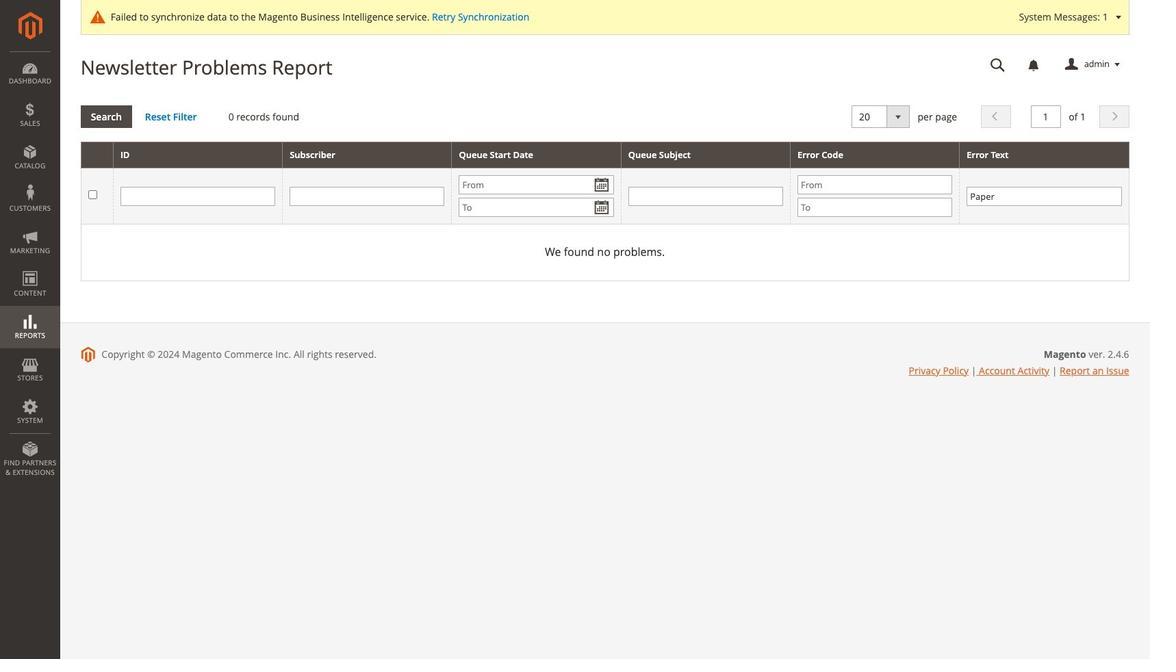 Task type: vqa. For each thing, say whether or not it's contained in the screenshot.
From text box associated with second TO text field from right
no



Task type: describe. For each thing, give the bounding box(es) containing it.
to text field for second from text box from left
[[798, 198, 953, 217]]

1 from text field from the left
[[459, 176, 614, 195]]

magento admin panel image
[[18, 12, 42, 40]]

2 from text field from the left
[[798, 176, 953, 195]]



Task type: locate. For each thing, give the bounding box(es) containing it.
None text field
[[1031, 105, 1061, 128], [120, 187, 275, 206], [967, 187, 1122, 206], [1031, 105, 1061, 128], [120, 187, 275, 206], [967, 187, 1122, 206]]

1 horizontal spatial from text field
[[798, 176, 953, 195]]

1 horizontal spatial to text field
[[798, 198, 953, 217]]

From text field
[[459, 176, 614, 195], [798, 176, 953, 195]]

To text field
[[459, 198, 614, 217], [798, 198, 953, 217]]

menu bar
[[0, 51, 60, 484]]

None text field
[[981, 53, 1015, 77], [290, 187, 445, 206], [629, 187, 783, 206], [981, 53, 1015, 77], [290, 187, 445, 206], [629, 187, 783, 206]]

0 horizontal spatial to text field
[[459, 198, 614, 217]]

0 horizontal spatial from text field
[[459, 176, 614, 195]]

None checkbox
[[88, 190, 97, 199]]

1 to text field from the left
[[459, 198, 614, 217]]

to text field for 1st from text box
[[459, 198, 614, 217]]

2 to text field from the left
[[798, 198, 953, 217]]



